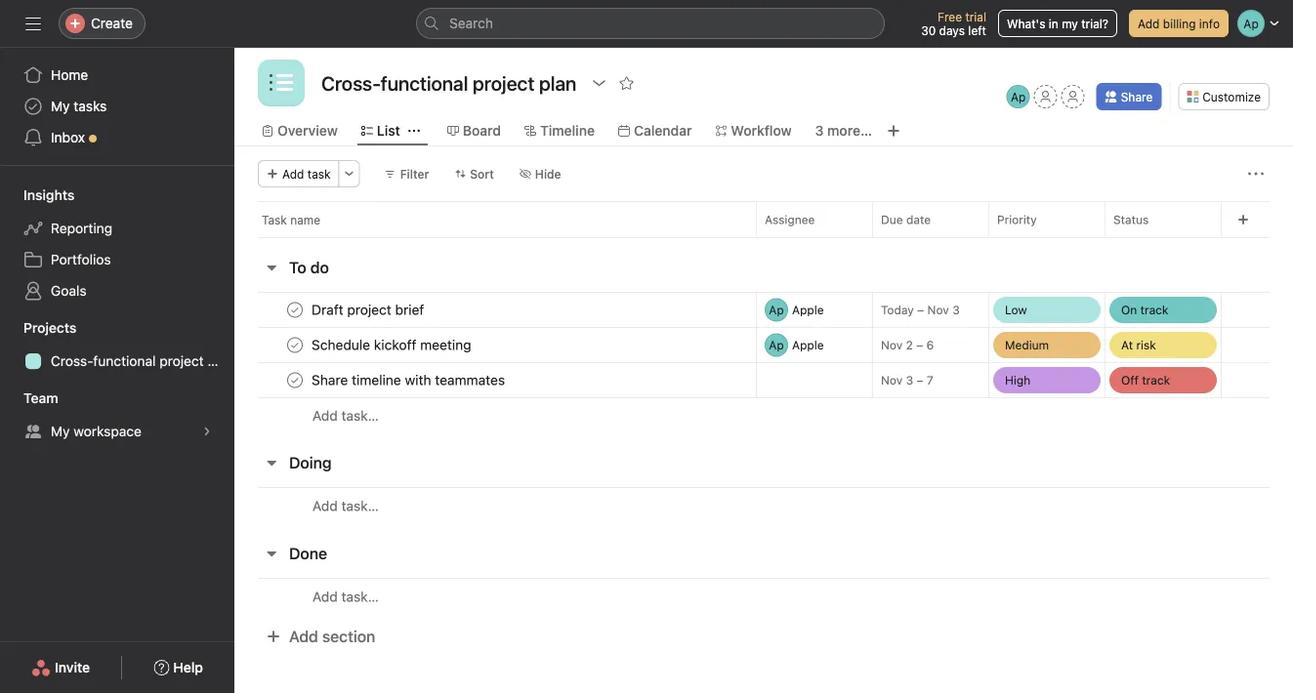 Task type: describe. For each thing, give the bounding box(es) containing it.
task
[[262, 213, 287, 227]]

2 vertical spatial 3
[[906, 374, 913, 387]]

completed image
[[283, 369, 307, 392]]

overview link
[[262, 120, 338, 142]]

completed image for today – nov 3
[[283, 298, 307, 322]]

invite
[[55, 660, 90, 676]]

more…
[[827, 123, 872, 139]]

ap button
[[1007, 85, 1030, 108]]

task
[[308, 167, 331, 181]]

3 inside dropdown button
[[815, 123, 824, 139]]

collapse task list for this section image
[[264, 546, 279, 562]]

workflow link
[[715, 120, 792, 142]]

board
[[463, 123, 501, 139]]

help
[[173, 660, 203, 676]]

my workspace
[[51, 423, 142, 440]]

date
[[906, 213, 931, 227]]

done
[[289, 545, 327, 563]]

share
[[1121, 90, 1153, 104]]

task… inside the header to do 'tree grid'
[[341, 408, 379, 424]]

create button
[[59, 8, 145, 39]]

collapse task list for this section image for doing
[[264, 455, 279, 471]]

0 vertical spatial nov
[[927, 303, 949, 317]]

to do
[[289, 258, 329, 277]]

home
[[51, 67, 88, 83]]

30
[[921, 23, 936, 37]]

what's in my trial? button
[[998, 10, 1117, 37]]

6
[[927, 338, 934, 352]]

row containing nov 3
[[234, 362, 1293, 399]]

on track
[[1121, 303, 1169, 317]]

task… for doing
[[341, 498, 379, 514]]

add task… row for doing
[[234, 487, 1293, 525]]

list image
[[270, 71, 293, 95]]

reporting link
[[12, 213, 223, 244]]

add task… for doing
[[313, 498, 379, 514]]

portfolios link
[[12, 244, 223, 275]]

in
[[1049, 17, 1059, 30]]

sort button
[[446, 160, 503, 188]]

overview
[[277, 123, 338, 139]]

my tasks
[[51, 98, 107, 114]]

draft project brief cell
[[234, 292, 757, 328]]

Completed checkbox
[[283, 298, 307, 322]]

hide button
[[511, 160, 570, 188]]

timeline link
[[525, 120, 595, 142]]

portfolios
[[51, 252, 111, 268]]

billing
[[1163, 17, 1196, 30]]

trial
[[965, 10, 986, 23]]

share button
[[1097, 83, 1162, 110]]

done button
[[289, 536, 327, 571]]

on track button
[[1106, 293, 1221, 327]]

team
[[23, 390, 58, 406]]

filter button
[[376, 160, 438, 188]]

track for on track
[[1140, 303, 1169, 317]]

off track button
[[1106, 363, 1221, 398]]

completed checkbox for nov 2
[[283, 334, 307, 357]]

trial?
[[1082, 17, 1109, 30]]

search
[[449, 15, 493, 31]]

reporting
[[51, 220, 112, 236]]

do
[[310, 258, 329, 277]]

add billing info button
[[1129, 10, 1229, 37]]

2
[[906, 338, 913, 352]]

high
[[1005, 374, 1031, 387]]

doing
[[289, 454, 332, 472]]

days
[[939, 23, 965, 37]]

help button
[[141, 651, 216, 686]]

nov 3 – 7
[[881, 374, 934, 387]]

team button
[[0, 389, 58, 408]]

add task… inside the header to do 'tree grid'
[[313, 408, 379, 424]]

workflow
[[731, 123, 792, 139]]

teams element
[[0, 381, 234, 451]]

timeline
[[540, 123, 595, 139]]

project
[[159, 353, 204, 369]]

calendar link
[[618, 120, 692, 142]]

name
[[290, 213, 320, 227]]

what's in my trial?
[[1007, 17, 1109, 30]]

tab actions image
[[408, 125, 420, 137]]

section
[[322, 628, 375, 646]]

at risk
[[1121, 338, 1156, 352]]

schedule kickoff meeting cell
[[234, 327, 757, 363]]

low button
[[989, 293, 1105, 327]]

add inside add section button
[[289, 628, 318, 646]]

add to starred image
[[619, 75, 634, 91]]

info
[[1199, 17, 1220, 30]]

workspace
[[74, 423, 142, 440]]

my workspace link
[[12, 416, 223, 447]]

add section button
[[258, 619, 383, 654]]

priority
[[997, 213, 1037, 227]]

ap for nov 2 – 6
[[769, 338, 784, 352]]

3 more…
[[815, 123, 872, 139]]

goals
[[51, 283, 87, 299]]

risk
[[1136, 338, 1156, 352]]

ap for today – nov 3
[[769, 303, 784, 317]]

completed checkbox for nov 3
[[283, 369, 307, 392]]

add task… button for done
[[313, 587, 379, 608]]

insights element
[[0, 178, 234, 311]]



Task type: vqa. For each thing, say whether or not it's contained in the screenshot.
Calendar
yes



Task type: locate. For each thing, give the bounding box(es) containing it.
free trial 30 days left
[[921, 10, 986, 37]]

high button
[[989, 363, 1105, 398]]

– right 2
[[916, 338, 923, 352]]

my tasks link
[[12, 91, 223, 122]]

add left task
[[282, 167, 304, 181]]

add tab image
[[886, 123, 901, 139]]

track right off
[[1142, 374, 1170, 387]]

2 apple from the top
[[792, 338, 824, 352]]

2 task… from the top
[[341, 498, 379, 514]]

0 horizontal spatial 3
[[815, 123, 824, 139]]

doing button
[[289, 445, 332, 481]]

my
[[51, 98, 70, 114], [51, 423, 70, 440]]

1 vertical spatial add task…
[[313, 498, 379, 514]]

add section
[[289, 628, 375, 646]]

create
[[91, 15, 133, 31]]

nov for nov 2 – 6
[[881, 338, 903, 352]]

home link
[[12, 60, 223, 91]]

assignee
[[765, 213, 815, 227]]

track right the on
[[1140, 303, 1169, 317]]

more actions image right task
[[343, 168, 355, 180]]

task…
[[341, 408, 379, 424], [341, 498, 379, 514], [341, 589, 379, 605]]

nov left 7
[[881, 374, 903, 387]]

1 collapse task list for this section image from the top
[[264, 260, 279, 275]]

3 right "today"
[[953, 303, 960, 317]]

2 my from the top
[[51, 423, 70, 440]]

add for add billing info button
[[1138, 17, 1160, 30]]

collapse task list for this section image for to do
[[264, 260, 279, 275]]

nov up 6
[[927, 303, 949, 317]]

add left billing
[[1138, 17, 1160, 30]]

1 vertical spatial add task… row
[[234, 487, 1293, 525]]

today – nov 3
[[881, 303, 960, 317]]

add billing info
[[1138, 17, 1220, 30]]

sort
[[470, 167, 494, 181]]

cross-functional project plan link
[[12, 346, 234, 377]]

add task… button up doing at the left of the page
[[313, 405, 379, 427]]

on
[[1121, 303, 1137, 317]]

add task… for done
[[313, 589, 379, 605]]

2 collapse task list for this section image from the top
[[264, 455, 279, 471]]

1 vertical spatial nov
[[881, 338, 903, 352]]

– for 6
[[916, 338, 923, 352]]

share timeline with teammates cell
[[234, 362, 757, 399]]

hide sidebar image
[[25, 16, 41, 31]]

2 vertical spatial ap
[[769, 338, 784, 352]]

completed image
[[283, 298, 307, 322], [283, 334, 307, 357]]

show options image
[[591, 75, 607, 91]]

1 vertical spatial collapse task list for this section image
[[264, 455, 279, 471]]

more actions image up add field icon
[[1248, 166, 1264, 182]]

today
[[881, 303, 914, 317]]

0 vertical spatial add task…
[[313, 408, 379, 424]]

medium
[[1005, 338, 1049, 352]]

1 vertical spatial 3
[[953, 303, 960, 317]]

left
[[968, 23, 986, 37]]

collapse task list for this section image left doing button
[[264, 455, 279, 471]]

off track
[[1121, 374, 1170, 387]]

1 vertical spatial completed image
[[283, 334, 307, 357]]

add left section
[[289, 628, 318, 646]]

add for doing's add task… button
[[313, 498, 338, 514]]

projects
[[23, 320, 77, 336]]

– left 7
[[917, 374, 924, 387]]

projects button
[[0, 318, 77, 338]]

2 horizontal spatial 3
[[953, 303, 960, 317]]

my down 'team'
[[51, 423, 70, 440]]

tasks
[[74, 98, 107, 114]]

nov left 2
[[881, 338, 903, 352]]

inbox link
[[12, 122, 223, 153]]

projects element
[[0, 311, 234, 381]]

1 horizontal spatial 3
[[906, 374, 913, 387]]

medium button
[[989, 328, 1105, 362]]

task… for done
[[341, 589, 379, 605]]

– for 7
[[917, 374, 924, 387]]

1 horizontal spatial more actions image
[[1248, 166, 1264, 182]]

2 completed checkbox from the top
[[283, 369, 307, 392]]

1 vertical spatial add task… button
[[313, 496, 379, 517]]

apple for today
[[792, 303, 824, 317]]

my left the tasks
[[51, 98, 70, 114]]

more actions image
[[1248, 166, 1264, 182], [343, 168, 355, 180]]

add task… down doing at the left of the page
[[313, 498, 379, 514]]

completed image down to
[[283, 298, 307, 322]]

2 vertical spatial nov
[[881, 374, 903, 387]]

0 vertical spatial –
[[917, 303, 924, 317]]

customize
[[1203, 90, 1261, 104]]

Draft project brief text field
[[308, 300, 430, 320]]

low
[[1005, 303, 1027, 317]]

add task… button inside the header to do 'tree grid'
[[313, 405, 379, 427]]

add task… row
[[234, 398, 1293, 434], [234, 487, 1293, 525], [234, 578, 1293, 615]]

collapse task list for this section image
[[264, 260, 279, 275], [264, 455, 279, 471]]

status
[[1114, 213, 1149, 227]]

None text field
[[316, 65, 581, 101]]

apple for nov
[[792, 338, 824, 352]]

completed checkbox inside the schedule kickoff meeting cell
[[283, 334, 307, 357]]

add for add task… button inside the the header to do 'tree grid'
[[313, 408, 338, 424]]

2 vertical spatial add task…
[[313, 589, 379, 605]]

inbox
[[51, 129, 85, 146]]

0 vertical spatial completed checkbox
[[283, 334, 307, 357]]

0 vertical spatial add task… button
[[313, 405, 379, 427]]

1 completed checkbox from the top
[[283, 334, 307, 357]]

3 add task… from the top
[[313, 589, 379, 605]]

1 vertical spatial apple
[[792, 338, 824, 352]]

due date
[[881, 213, 931, 227]]

add task
[[282, 167, 331, 181]]

– right "today"
[[917, 303, 924, 317]]

off
[[1121, 374, 1139, 387]]

–
[[917, 303, 924, 317], [916, 338, 923, 352], [917, 374, 924, 387]]

due
[[881, 213, 903, 227]]

nov 2 – 6
[[881, 338, 934, 352]]

3 task… from the top
[[341, 589, 379, 605]]

filter
[[400, 167, 429, 181]]

2 add task… from the top
[[313, 498, 379, 514]]

Completed checkbox
[[283, 334, 307, 357], [283, 369, 307, 392]]

my
[[1062, 17, 1078, 30]]

add inside add billing info button
[[1138, 17, 1160, 30]]

add task… button for doing
[[313, 496, 379, 517]]

invite button
[[19, 651, 103, 686]]

2 add task… button from the top
[[313, 496, 379, 517]]

insights button
[[0, 186, 75, 205]]

0 vertical spatial completed image
[[283, 298, 307, 322]]

insights
[[23, 187, 75, 203]]

at
[[1121, 338, 1133, 352]]

Share timeline with teammates text field
[[308, 371, 511, 390]]

3 more… button
[[815, 120, 872, 142]]

what's
[[1007, 17, 1046, 30]]

my inside teams element
[[51, 423, 70, 440]]

add task… button down doing at the left of the page
[[313, 496, 379, 517]]

0 vertical spatial 3
[[815, 123, 824, 139]]

1 add task… button from the top
[[313, 405, 379, 427]]

my for my workspace
[[51, 423, 70, 440]]

to
[[289, 258, 306, 277]]

0 vertical spatial my
[[51, 98, 70, 114]]

ap inside button
[[1011, 90, 1026, 104]]

3 left more…
[[815, 123, 824, 139]]

0 horizontal spatial more actions image
[[343, 168, 355, 180]]

1 my from the top
[[51, 98, 70, 114]]

track inside off track popup button
[[1142, 374, 1170, 387]]

0 vertical spatial task…
[[341, 408, 379, 424]]

customize button
[[1178, 83, 1270, 110]]

1 add task… row from the top
[[234, 398, 1293, 434]]

2 add task… row from the top
[[234, 487, 1293, 525]]

plan
[[208, 353, 234, 369]]

1 vertical spatial track
[[1142, 374, 1170, 387]]

7
[[927, 374, 934, 387]]

add task… button
[[313, 405, 379, 427], [313, 496, 379, 517], [313, 587, 379, 608]]

nov
[[927, 303, 949, 317], [881, 338, 903, 352], [881, 374, 903, 387]]

1 task… from the top
[[341, 408, 379, 424]]

completed image inside draft project brief cell
[[283, 298, 307, 322]]

1 add task… from the top
[[313, 408, 379, 424]]

1 vertical spatial completed checkbox
[[283, 369, 307, 392]]

1 vertical spatial –
[[916, 338, 923, 352]]

my inside global element
[[51, 98, 70, 114]]

3 add task… button from the top
[[313, 587, 379, 608]]

add up doing at the left of the page
[[313, 408, 338, 424]]

completed checkbox down completed option
[[283, 369, 307, 392]]

add task… row for done
[[234, 578, 1293, 615]]

list link
[[361, 120, 400, 142]]

board link
[[447, 120, 501, 142]]

0 vertical spatial add task… row
[[234, 398, 1293, 434]]

header to do tree grid
[[234, 292, 1293, 434]]

1 apple from the top
[[792, 303, 824, 317]]

2 vertical spatial add task… row
[[234, 578, 1293, 615]]

task name
[[262, 213, 320, 227]]

search list box
[[416, 8, 885, 39]]

search button
[[416, 8, 885, 39]]

add inside add task button
[[282, 167, 304, 181]]

track
[[1140, 303, 1169, 317], [1142, 374, 1170, 387]]

global element
[[0, 48, 234, 165]]

2 vertical spatial add task… button
[[313, 587, 379, 608]]

2 vertical spatial –
[[917, 374, 924, 387]]

add task…
[[313, 408, 379, 424], [313, 498, 379, 514], [313, 589, 379, 605]]

completed checkbox up completed image
[[283, 334, 307, 357]]

3
[[815, 123, 824, 139], [953, 303, 960, 317], [906, 374, 913, 387]]

completed image for nov 2 – 6
[[283, 334, 307, 357]]

1 vertical spatial my
[[51, 423, 70, 440]]

goals link
[[12, 275, 223, 307]]

add task… up section
[[313, 589, 379, 605]]

1 vertical spatial task…
[[341, 498, 379, 514]]

add
[[1138, 17, 1160, 30], [282, 167, 304, 181], [313, 408, 338, 424], [313, 498, 338, 514], [313, 589, 338, 605], [289, 628, 318, 646]]

my for my tasks
[[51, 98, 70, 114]]

0 vertical spatial track
[[1140, 303, 1169, 317]]

row containing task name
[[234, 201, 1293, 237]]

0 vertical spatial apple
[[792, 303, 824, 317]]

to do button
[[289, 250, 329, 285]]

completed image inside the schedule kickoff meeting cell
[[283, 334, 307, 357]]

Schedule kickoff meeting text field
[[308, 336, 477, 355]]

add task… button up section
[[313, 587, 379, 608]]

row
[[234, 201, 1293, 237], [258, 236, 1270, 238], [234, 292, 1293, 328], [234, 327, 1293, 363], [234, 362, 1293, 399]]

nov for nov 3 – 7
[[881, 374, 903, 387]]

add for done's add task… button
[[313, 589, 338, 605]]

completed image up completed image
[[283, 334, 307, 357]]

hide
[[535, 167, 561, 181]]

free
[[938, 10, 962, 23]]

cross-functional project plan
[[51, 353, 234, 369]]

0 vertical spatial collapse task list for this section image
[[264, 260, 279, 275]]

2 vertical spatial task…
[[341, 589, 379, 605]]

apple
[[792, 303, 824, 317], [792, 338, 824, 352]]

completed checkbox inside share timeline with teammates cell
[[283, 369, 307, 392]]

track for off track
[[1142, 374, 1170, 387]]

add task… up doing at the left of the page
[[313, 408, 379, 424]]

add up add section button
[[313, 589, 338, 605]]

add down doing at the left of the page
[[313, 498, 338, 514]]

see details, my workspace image
[[201, 426, 213, 438]]

collapse task list for this section image left to
[[264, 260, 279, 275]]

1 vertical spatial ap
[[769, 303, 784, 317]]

add inside the header to do 'tree grid'
[[313, 408, 338, 424]]

3 add task… row from the top
[[234, 578, 1293, 615]]

1 completed image from the top
[[283, 298, 307, 322]]

list
[[377, 123, 400, 139]]

track inside on track dropdown button
[[1140, 303, 1169, 317]]

0 vertical spatial ap
[[1011, 90, 1026, 104]]

2 completed image from the top
[[283, 334, 307, 357]]

3 left 7
[[906, 374, 913, 387]]

add field image
[[1238, 214, 1249, 226]]



